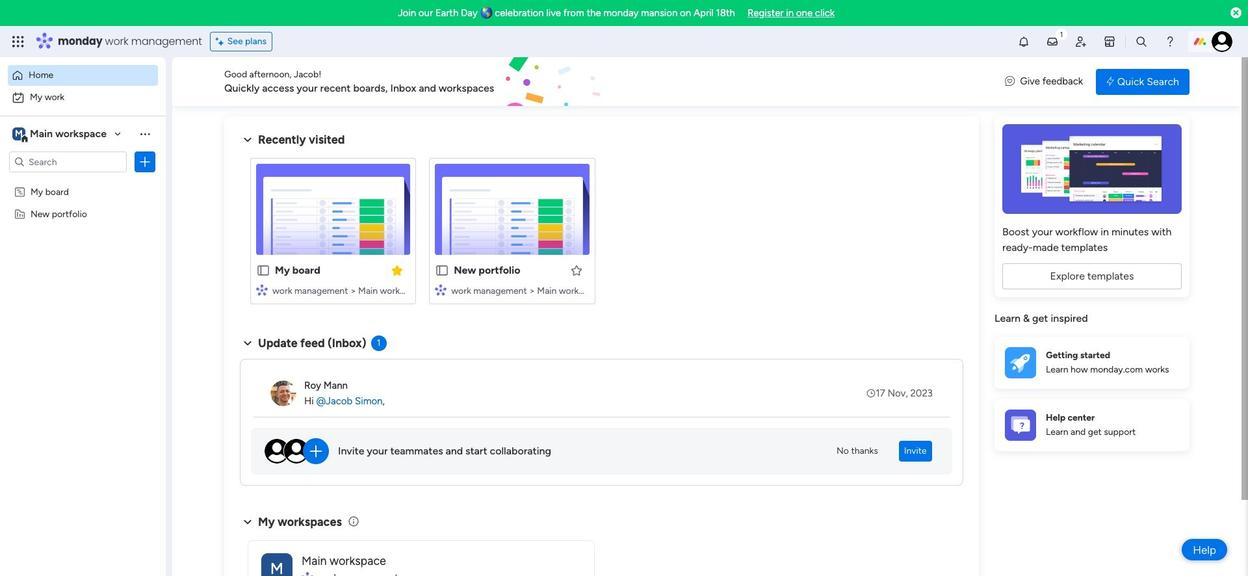Task type: vqa. For each thing, say whether or not it's contained in the screenshot.
bottom Working
no



Task type: describe. For each thing, give the bounding box(es) containing it.
add to favorites image
[[570, 264, 583, 277]]

Search in workspace field
[[27, 154, 109, 169]]

close update feed (inbox) image
[[240, 336, 256, 351]]

select product image
[[12, 35, 25, 48]]

notifications image
[[1018, 35, 1031, 48]]

templates image image
[[1007, 124, 1179, 214]]

monday marketplace image
[[1104, 35, 1117, 48]]

workspace image
[[12, 127, 25, 141]]

remove from favorites image
[[391, 264, 404, 277]]

roy mann image
[[271, 381, 297, 407]]

help center element
[[995, 399, 1190, 451]]

invite members image
[[1075, 35, 1088, 48]]

public board image
[[256, 263, 271, 278]]

1 image
[[1056, 27, 1068, 41]]

workspace options image
[[139, 127, 152, 140]]

v2 user feedback image
[[1006, 74, 1015, 89]]

1 vertical spatial option
[[8, 87, 158, 108]]

close my workspaces image
[[240, 514, 256, 530]]

2 vertical spatial option
[[0, 180, 166, 182]]

v2 bolt switch image
[[1107, 74, 1115, 89]]

getting started element
[[995, 337, 1190, 389]]

public board image
[[435, 263, 450, 278]]



Task type: locate. For each thing, give the bounding box(es) containing it.
close recently visited image
[[240, 132, 256, 148]]

update feed image
[[1047, 35, 1060, 48]]

0 vertical spatial option
[[8, 65, 158, 86]]

search everything image
[[1136, 35, 1149, 48]]

list box
[[0, 178, 166, 400]]

help image
[[1164, 35, 1177, 48]]

options image
[[139, 155, 152, 168]]

workspace image
[[261, 553, 293, 576]]

1 element
[[371, 336, 387, 351]]

option
[[8, 65, 158, 86], [8, 87, 158, 108], [0, 180, 166, 182]]

see plans image
[[216, 34, 227, 49]]

workspace selection element
[[12, 126, 109, 143]]

quick search results list box
[[240, 148, 964, 320]]

jacob simon image
[[1212, 31, 1233, 52]]



